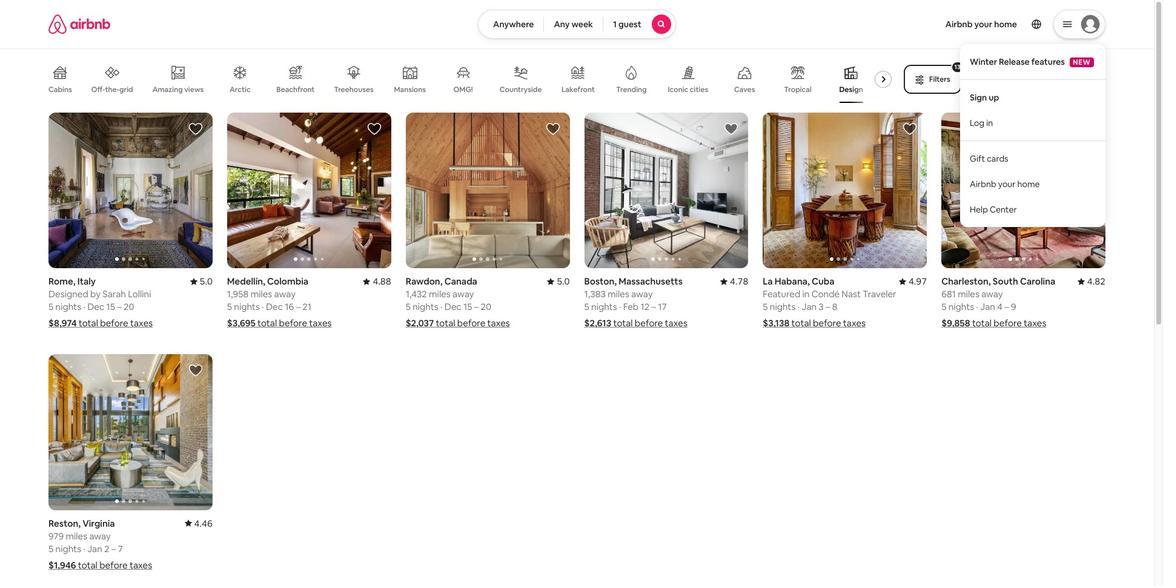 Task type: vqa. For each thing, say whether or not it's contained in the screenshot.
22 in Bø, Nordland, Norway 4,647 miles away Dec 22 – 27 $114 night
no



Task type: locate. For each thing, give the bounding box(es) containing it.
in
[[987, 117, 994, 128], [803, 289, 810, 300]]

1 horizontal spatial 5.0 out of 5 average rating image
[[547, 276, 570, 287]]

0 vertical spatial in
[[987, 117, 994, 128]]

681
[[942, 289, 956, 300]]

– left 9
[[1005, 301, 1010, 313]]

2 5.0 out of 5 average rating image from the left
[[547, 276, 570, 287]]

taxes inside medellín, colombia 1,958 miles away 5 nights · dec 16 – 21 $3,695 total before taxes
[[309, 318, 332, 329]]

– down 'sarah'
[[117, 301, 122, 313]]

None search field
[[478, 10, 676, 39]]

· left 16
[[262, 301, 264, 313]]

– inside medellín, colombia 1,958 miles away 5 nights · dec 16 – 21 $3,695 total before taxes
[[296, 301, 301, 313]]

1 horizontal spatial 5.0
[[557, 276, 570, 287]]

5
[[48, 301, 53, 313], [227, 301, 232, 313], [585, 301, 590, 313], [763, 301, 768, 313], [406, 301, 411, 313], [942, 301, 947, 313], [48, 543, 53, 555]]

0 vertical spatial home
[[995, 19, 1018, 30]]

away inside medellín, colombia 1,958 miles away 5 nights · dec 16 – 21 $3,695 total before taxes
[[274, 289, 296, 300]]

nights inside reston, virginia 979 miles away 5 nights · jan 2 – 7 $1,946 total before taxes
[[55, 543, 81, 555]]

0 horizontal spatial in
[[803, 289, 810, 300]]

5 up $3,138
[[763, 301, 768, 313]]

2 20 from the left
[[481, 301, 492, 313]]

in inside 'link'
[[987, 117, 994, 128]]

away down canada
[[453, 289, 474, 300]]

total down the feb
[[614, 318, 633, 329]]

miles for 5.0
[[429, 289, 451, 300]]

italy
[[77, 276, 96, 287]]

taxes inside the la habana, cuba featured in condé nast traveler 5 nights · jan 3 – 8 $3,138 total before taxes
[[844, 318, 866, 329]]

1 horizontal spatial your
[[999, 179, 1016, 189]]

away up 12
[[632, 289, 653, 300]]

dec inside medellín, colombia 1,958 miles away 5 nights · dec 16 – 21 $3,695 total before taxes
[[266, 301, 283, 313]]

5 up $8,974
[[48, 301, 53, 313]]

taxes inside boston, massachusetts 1,383 miles away 5 nights · feb 12 – 17 $2,613 total before taxes
[[665, 318, 688, 329]]

add to wishlist: reston, virginia image
[[188, 364, 203, 378]]

before down 16
[[279, 318, 307, 329]]

features
[[1032, 56, 1066, 67]]

new
[[1074, 57, 1091, 67]]

· inside medellín, colombia 1,958 miles away 5 nights · dec 16 – 21 $3,695 total before taxes
[[262, 301, 264, 313]]

nights inside rawdon, canada 1,432 miles away 5 nights · dec 15 – 20 $2,037 total before taxes
[[413, 301, 439, 313]]

4.46
[[194, 518, 213, 530]]

$8,974
[[48, 318, 77, 329]]

amazing views
[[153, 85, 204, 94]]

nights up $9,858
[[949, 301, 975, 313]]

jan
[[802, 301, 817, 313], [981, 301, 996, 313], [87, 543, 102, 555]]

miles down charleston,
[[958, 289, 980, 300]]

caves
[[735, 85, 756, 95]]

before inside boston, massachusetts 1,383 miles away 5 nights · feb 12 – 17 $2,613 total before taxes
[[635, 318, 663, 329]]

total right $3,695
[[258, 318, 277, 329]]

979
[[48, 531, 64, 542]]

jan left 3
[[802, 301, 817, 313]]

away down colombia
[[274, 289, 296, 300]]

before inside reston, virginia 979 miles away 5 nights · jan 2 – 7 $1,946 total before taxes
[[100, 560, 128, 571]]

miles inside reston, virginia 979 miles away 5 nights · jan 2 – 7 $1,946 total before taxes
[[66, 531, 87, 542]]

– inside charleston, south carolina 681 miles away 5 nights · jan 4 – 9 $9,858 total before taxes
[[1005, 301, 1010, 313]]

· left the 2
[[83, 543, 85, 555]]

4.97
[[909, 276, 928, 287]]

rome, italy designed by sarah lollini 5 nights · dec 15 – 20 $8,974 total before taxes
[[48, 276, 153, 329]]

nights down '1,958'
[[234, 301, 260, 313]]

0 horizontal spatial dec
[[87, 301, 104, 313]]

design
[[840, 85, 864, 95]]

before down 9
[[994, 318, 1022, 329]]

airbnb up help
[[970, 179, 997, 189]]

jan inside reston, virginia 979 miles away 5 nights · jan 2 – 7 $1,946 total before taxes
[[87, 543, 102, 555]]

total right $1,946
[[78, 560, 98, 571]]

20 inside rawdon, canada 1,432 miles away 5 nights · dec 15 – 20 $2,037 total before taxes
[[481, 301, 492, 313]]

before inside rawdon, canada 1,432 miles away 5 nights · dec 15 – 20 $2,037 total before taxes
[[458, 318, 486, 329]]

15 down canada
[[464, 301, 473, 313]]

medellín,
[[227, 276, 265, 287]]

15
[[106, 301, 115, 313], [464, 301, 473, 313]]

1 5.0 out of 5 average rating image from the left
[[190, 276, 213, 287]]

5 inside rome, italy designed by sarah lollini 5 nights · dec 15 – 20 $8,974 total before taxes
[[48, 301, 53, 313]]

lakefront
[[562, 85, 595, 95]]

nights down '1,383'
[[592, 301, 617, 313]]

winter release features
[[970, 56, 1066, 67]]

9
[[1012, 301, 1017, 313]]

5 down 979 on the bottom
[[48, 543, 53, 555]]

miles down the rawdon,
[[429, 289, 451, 300]]

– inside reston, virginia 979 miles away 5 nights · jan 2 – 7 $1,946 total before taxes
[[111, 543, 116, 555]]

0 horizontal spatial your
[[975, 19, 993, 30]]

1 dec from the left
[[87, 301, 104, 313]]

dec inside rome, italy designed by sarah lollini 5 nights · dec 15 – 20 $8,974 total before taxes
[[87, 301, 104, 313]]

1,383
[[585, 289, 606, 300]]

– left 21
[[296, 301, 301, 313]]

3 dec from the left
[[445, 301, 462, 313]]

airbnb up winter
[[946, 19, 973, 30]]

airbnb your home up winter
[[946, 19, 1018, 30]]

airbnb your home link up winter
[[939, 12, 1025, 37]]

miles inside boston, massachusetts 1,383 miles away 5 nights · feb 12 – 17 $2,613 total before taxes
[[608, 289, 630, 300]]

5.0
[[200, 276, 213, 287], [557, 276, 570, 287]]

1 vertical spatial airbnb
[[970, 179, 997, 189]]

group
[[48, 56, 897, 103], [48, 113, 213, 269], [227, 113, 391, 269], [406, 113, 570, 269], [585, 113, 749, 269], [763, 113, 928, 269], [942, 113, 1106, 269], [48, 355, 213, 511]]

– left 17
[[652, 301, 656, 313]]

5.0 out of 5 average rating image left boston,
[[547, 276, 570, 287]]

total right $3,138
[[792, 318, 812, 329]]

total right $8,974
[[79, 318, 98, 329]]

nights up $1,946
[[55, 543, 81, 555]]

2 dec from the left
[[266, 301, 283, 313]]

miles inside rawdon, canada 1,432 miles away 5 nights · dec 15 – 20 $2,037 total before taxes
[[429, 289, 451, 300]]

4.46 out of 5 average rating image
[[185, 518, 213, 530]]

5 inside medellín, colombia 1,958 miles away 5 nights · dec 16 – 21 $3,695 total before taxes
[[227, 301, 232, 313]]

the-
[[105, 85, 119, 94]]

dec down canada
[[445, 301, 462, 313]]

by
[[90, 289, 101, 300]]

5.0 for rome, italy designed by sarah lollini 5 nights · dec 15 – 20 $8,974 total before taxes
[[200, 276, 213, 287]]

3
[[819, 301, 824, 313]]

15 inside rome, italy designed by sarah lollini 5 nights · dec 15 – 20 $8,974 total before taxes
[[106, 301, 115, 313]]

· left 4
[[977, 301, 979, 313]]

1 20 from the left
[[124, 301, 134, 313]]

home up release
[[995, 19, 1018, 30]]

5.0 left the medellín, at the top left of the page
[[200, 276, 213, 287]]

$2,613
[[585, 318, 612, 329]]

taxes inside charleston, south carolina 681 miles away 5 nights · jan 4 – 9 $9,858 total before taxes
[[1024, 318, 1047, 329]]

amazing
[[153, 85, 183, 94]]

1 vertical spatial your
[[999, 179, 1016, 189]]

miles inside charleston, south carolina 681 miles away 5 nights · jan 4 – 9 $9,858 total before taxes
[[958, 289, 980, 300]]

· down designed
[[83, 301, 85, 313]]

0 horizontal spatial jan
[[87, 543, 102, 555]]

nights inside boston, massachusetts 1,383 miles away 5 nights · feb 12 – 17 $2,613 total before taxes
[[592, 301, 617, 313]]

1 horizontal spatial in
[[987, 117, 994, 128]]

5 inside rawdon, canada 1,432 miles away 5 nights · dec 15 – 20 $2,037 total before taxes
[[406, 301, 411, 313]]

5 down '1,958'
[[227, 301, 232, 313]]

1 horizontal spatial 20
[[481, 301, 492, 313]]

$3,138
[[763, 318, 790, 329]]

group for la habana, cuba
[[763, 113, 928, 269]]

away
[[274, 289, 296, 300], [632, 289, 653, 300], [453, 289, 474, 300], [982, 289, 1004, 300], [89, 531, 111, 542]]

miles inside medellín, colombia 1,958 miles away 5 nights · dec 16 – 21 $3,695 total before taxes
[[251, 289, 272, 300]]

off-
[[91, 85, 105, 94]]

dec down "by"
[[87, 301, 104, 313]]

1 horizontal spatial 15
[[464, 301, 473, 313]]

help
[[970, 204, 989, 215]]

4.88
[[373, 276, 391, 287]]

total down release
[[1008, 75, 1024, 84]]

massachusetts
[[619, 276, 683, 287]]

group for medellín, colombia
[[227, 113, 391, 269]]

· inside reston, virginia 979 miles away 5 nights · jan 2 – 7 $1,946 total before taxes
[[83, 543, 85, 555]]

4
[[998, 301, 1003, 313]]

total inside boston, massachusetts 1,383 miles away 5 nights · feb 12 – 17 $2,613 total before taxes
[[614, 318, 633, 329]]

your up center
[[999, 179, 1016, 189]]

–
[[117, 301, 122, 313], [296, 301, 301, 313], [652, 301, 656, 313], [826, 301, 831, 313], [475, 301, 479, 313], [1005, 301, 1010, 313], [111, 543, 116, 555]]

before down 12
[[635, 318, 663, 329]]

your
[[975, 19, 993, 30], [999, 179, 1016, 189]]

· down featured
[[798, 301, 800, 313]]

0 vertical spatial airbnb
[[946, 19, 973, 30]]

0 vertical spatial airbnb your home
[[946, 19, 1018, 30]]

20
[[124, 301, 134, 313], [481, 301, 492, 313]]

4.97 out of 5 average rating image
[[899, 276, 928, 287]]

your up winter
[[975, 19, 993, 30]]

home down 'gift cards' link
[[1018, 179, 1041, 189]]

release
[[1000, 56, 1030, 67]]

0 horizontal spatial 5.0 out of 5 average rating image
[[190, 276, 213, 287]]

before down 'sarah'
[[100, 318, 128, 329]]

away inside boston, massachusetts 1,383 miles away 5 nights · feb 12 – 17 $2,613 total before taxes
[[632, 289, 653, 300]]

20 inside rome, italy designed by sarah lollini 5 nights · dec 15 – 20 $8,974 total before taxes
[[124, 301, 134, 313]]

airbnb
[[946, 19, 973, 30], [970, 179, 997, 189]]

2 horizontal spatial dec
[[445, 301, 462, 313]]

group for reston, virginia
[[48, 355, 213, 511]]

airbnb your home up center
[[970, 179, 1041, 189]]

home for airbnb your home 'link' to the bottom
[[1018, 179, 1041, 189]]

1 vertical spatial airbnb your home
[[970, 179, 1041, 189]]

jan inside charleston, south carolina 681 miles away 5 nights · jan 4 – 9 $9,858 total before taxes
[[981, 301, 996, 313]]

5 down '1,432'
[[406, 301, 411, 313]]

total right $2,037
[[436, 318, 456, 329]]

any week
[[554, 19, 593, 30]]

jan left 4
[[981, 301, 996, 313]]

4.82 out of 5 average rating image
[[1078, 276, 1106, 287]]

airbnb your home link up center
[[961, 171, 1106, 197]]

· left the feb
[[619, 301, 622, 313]]

· inside rome, italy designed by sarah lollini 5 nights · dec 15 – 20 $8,974 total before taxes
[[83, 301, 85, 313]]

condé
[[812, 289, 840, 300]]

dec inside rawdon, canada 1,432 miles away 5 nights · dec 15 – 20 $2,037 total before taxes
[[445, 301, 462, 313]]

0 vertical spatial airbnb your home link
[[939, 12, 1025, 37]]

1 vertical spatial in
[[803, 289, 810, 300]]

sign
[[970, 92, 988, 103]]

total right $9,858
[[973, 318, 992, 329]]

2 5.0 from the left
[[557, 276, 570, 287]]

– inside boston, massachusetts 1,383 miles away 5 nights · feb 12 – 17 $2,613 total before taxes
[[652, 301, 656, 313]]

in right log
[[987, 117, 994, 128]]

miles down "reston,"
[[66, 531, 87, 542]]

before down canada
[[458, 318, 486, 329]]

5.0 left boston,
[[557, 276, 570, 287]]

21
[[303, 301, 312, 313]]

medellín, colombia 1,958 miles away 5 nights · dec 16 – 21 $3,695 total before taxes
[[227, 276, 332, 329]]

away for 4.88
[[274, 289, 296, 300]]

· inside boston, massachusetts 1,383 miles away 5 nights · feb 12 – 17 $2,613 total before taxes
[[619, 301, 622, 313]]

before down the 2
[[100, 560, 128, 571]]

away down "virginia"
[[89, 531, 111, 542]]

15 inside rawdon, canada 1,432 miles away 5 nights · dec 15 – 20 $2,037 total before taxes
[[464, 301, 473, 313]]

any week button
[[544, 10, 604, 39]]

·
[[83, 301, 85, 313], [262, 301, 264, 313], [619, 301, 622, 313], [798, 301, 800, 313], [441, 301, 443, 313], [977, 301, 979, 313], [83, 543, 85, 555]]

– down canada
[[475, 301, 479, 313]]

boston, massachusetts 1,383 miles away 5 nights · feb 12 – 17 $2,613 total before taxes
[[585, 276, 688, 329]]

5 down '1,383'
[[585, 301, 590, 313]]

airbnb your home link
[[939, 12, 1025, 37], [961, 171, 1106, 197]]

away inside reston, virginia 979 miles away 5 nights · jan 2 – 7 $1,946 total before taxes
[[89, 531, 111, 542]]

0 horizontal spatial 15
[[106, 301, 115, 313]]

any
[[554, 19, 570, 30]]

5.0 out of 5 average rating image
[[190, 276, 213, 287], [547, 276, 570, 287]]

miles down the medellín, at the top left of the page
[[251, 289, 272, 300]]

taxes
[[1051, 75, 1069, 84], [130, 318, 153, 329], [309, 318, 332, 329], [665, 318, 688, 329], [844, 318, 866, 329], [488, 318, 510, 329], [1024, 318, 1047, 329], [130, 560, 152, 571]]

filters
[[930, 75, 951, 84]]

2 horizontal spatial jan
[[981, 301, 996, 313]]

– left 7
[[111, 543, 116, 555]]

cards
[[988, 153, 1009, 164]]

5.0 out of 5 average rating image for rawdon, canada 1,432 miles away 5 nights · dec 15 – 20 $2,037 total before taxes
[[547, 276, 570, 287]]

1 15 from the left
[[106, 301, 115, 313]]

· down the rawdon,
[[441, 301, 443, 313]]

before down 3
[[813, 318, 842, 329]]

0 horizontal spatial 5.0
[[200, 276, 213, 287]]

jan left the 2
[[87, 543, 102, 555]]

la
[[763, 276, 773, 287]]

carolina
[[1021, 276, 1056, 287]]

add to wishlist: rawdon, canada image
[[546, 122, 560, 136]]

home for the top airbnb your home 'link'
[[995, 19, 1018, 30]]

2 15 from the left
[[464, 301, 473, 313]]

nights down designed
[[55, 301, 81, 313]]

log
[[970, 117, 985, 128]]

miles
[[251, 289, 272, 300], [608, 289, 630, 300], [429, 289, 451, 300], [958, 289, 980, 300], [66, 531, 87, 542]]

airbnb your home
[[946, 19, 1018, 30], [970, 179, 1041, 189]]

display
[[982, 75, 1007, 84]]

in down habana,
[[803, 289, 810, 300]]

5 inside the la habana, cuba featured in condé nast traveler 5 nights · jan 3 – 8 $3,138 total before taxes
[[763, 301, 768, 313]]

0 horizontal spatial 20
[[124, 301, 134, 313]]

1 vertical spatial home
[[1018, 179, 1041, 189]]

nights down '1,432'
[[413, 301, 439, 313]]

add to wishlist: la habana, cuba image
[[903, 122, 918, 136]]

nights down featured
[[770, 301, 796, 313]]

winter
[[970, 56, 998, 67]]

south
[[993, 276, 1019, 287]]

5 down 681
[[942, 301, 947, 313]]

group for rawdon, canada
[[406, 113, 570, 269]]

rome,
[[48, 276, 76, 287]]

· inside the la habana, cuba featured in condé nast traveler 5 nights · jan 3 – 8 $3,138 total before taxes
[[798, 301, 800, 313]]

1 horizontal spatial jan
[[802, 301, 817, 313]]

total inside medellín, colombia 1,958 miles away 5 nights · dec 16 – 21 $3,695 total before taxes
[[258, 318, 277, 329]]

5.0 out of 5 average rating image left the medellín, at the top left of the page
[[190, 276, 213, 287]]

miles up the feb
[[608, 289, 630, 300]]

total inside charleston, south carolina 681 miles away 5 nights · jan 4 – 9 $9,858 total before taxes
[[973, 318, 992, 329]]

5.0 out of 5 average rating image for rome, italy designed by sarah lollini 5 nights · dec 15 – 20 $8,974 total before taxes
[[190, 276, 213, 287]]

15 down 'sarah'
[[106, 301, 115, 313]]

4.88 out of 5 average rating image
[[363, 276, 391, 287]]

– right 3
[[826, 301, 831, 313]]

total inside reston, virginia 979 miles away 5 nights · jan 2 – 7 $1,946 total before taxes
[[78, 560, 98, 571]]

5 inside boston, massachusetts 1,383 miles away 5 nights · feb 12 – 17 $2,613 total before taxes
[[585, 301, 590, 313]]

0 vertical spatial your
[[975, 19, 993, 30]]

1 horizontal spatial dec
[[266, 301, 283, 313]]

away up 4
[[982, 289, 1004, 300]]

2
[[104, 543, 109, 555]]

away inside rawdon, canada 1,432 miles away 5 nights · dec 15 – 20 $2,037 total before taxes
[[453, 289, 474, 300]]

dec left 16
[[266, 301, 283, 313]]

1 5.0 from the left
[[200, 276, 213, 287]]

group containing off-the-grid
[[48, 56, 897, 103]]

group for display total before taxes
[[48, 56, 897, 103]]

total inside rome, italy designed by sarah lollini 5 nights · dec 15 – 20 $8,974 total before taxes
[[79, 318, 98, 329]]



Task type: describe. For each thing, give the bounding box(es) containing it.
dec for 1,432 miles away
[[445, 301, 462, 313]]

featured
[[763, 289, 801, 300]]

in inside the la habana, cuba featured in condé nast traveler 5 nights · jan 3 – 8 $3,138 total before taxes
[[803, 289, 810, 300]]

taxes inside rome, italy designed by sarah lollini 5 nights · dec 15 – 20 $8,974 total before taxes
[[130, 318, 153, 329]]

4.78
[[730, 276, 749, 287]]

beachfront
[[277, 85, 315, 95]]

taxes inside rawdon, canada 1,432 miles away 5 nights · dec 15 – 20 $2,037 total before taxes
[[488, 318, 510, 329]]

filters button
[[904, 65, 962, 94]]

airbnb your home for airbnb your home 'link' to the bottom
[[970, 179, 1041, 189]]

1,958
[[227, 289, 249, 300]]

$3,695
[[227, 318, 256, 329]]

colombia
[[267, 276, 309, 287]]

4.82
[[1088, 276, 1106, 287]]

off-the-grid
[[91, 85, 133, 94]]

iconic cities
[[668, 85, 709, 94]]

add to wishlist: boston, massachusetts image
[[725, 122, 739, 136]]

gift cards
[[970, 153, 1009, 164]]

your for airbnb your home 'link' to the bottom
[[999, 179, 1016, 189]]

· inside rawdon, canada 1,432 miles away 5 nights · dec 15 – 20 $2,037 total before taxes
[[441, 301, 443, 313]]

nights inside medellín, colombia 1,958 miles away 5 nights · dec 16 – 21 $3,695 total before taxes
[[234, 301, 260, 313]]

gift
[[970, 153, 986, 164]]

virginia
[[83, 518, 115, 530]]

views
[[184, 85, 204, 94]]

8
[[833, 301, 838, 313]]

away inside charleston, south carolina 681 miles away 5 nights · jan 4 – 9 $9,858 total before taxes
[[982, 289, 1004, 300]]

before inside rome, italy designed by sarah lollini 5 nights · dec 15 – 20 $8,974 total before taxes
[[100, 318, 128, 329]]

rawdon, canada 1,432 miles away 5 nights · dec 15 – 20 $2,037 total before taxes
[[406, 276, 510, 329]]

1
[[613, 19, 617, 30]]

iconic
[[668, 85, 689, 94]]

up
[[989, 92, 1000, 103]]

miles for 4.46
[[66, 531, 87, 542]]

center
[[990, 204, 1018, 215]]

1 guest
[[613, 19, 642, 30]]

4.78 out of 5 average rating image
[[721, 276, 749, 287]]

anywhere button
[[478, 10, 545, 39]]

· inside charleston, south carolina 681 miles away 5 nights · jan 4 – 9 $9,858 total before taxes
[[977, 301, 979, 313]]

group for boston, massachusetts
[[585, 113, 749, 269]]

lollini
[[128, 289, 151, 300]]

miles for 4.78
[[608, 289, 630, 300]]

display total before taxes
[[982, 75, 1069, 84]]

reston,
[[48, 518, 81, 530]]

away for 4.46
[[89, 531, 111, 542]]

5 inside reston, virginia 979 miles away 5 nights · jan 2 – 7 $1,946 total before taxes
[[48, 543, 53, 555]]

away for 4.78
[[632, 289, 653, 300]]

nast
[[842, 289, 861, 300]]

help center
[[970, 204, 1018, 215]]

charleston, south carolina 681 miles away 5 nights · jan 4 – 9 $9,858 total before taxes
[[942, 276, 1056, 329]]

dec for 1,958 miles away
[[266, 301, 283, 313]]

guest
[[619, 19, 642, 30]]

taxes inside reston, virginia 979 miles away 5 nights · jan 2 – 7 $1,946 total before taxes
[[130, 560, 152, 571]]

anywhere
[[493, 19, 534, 30]]

$1,946
[[48, 560, 76, 571]]

designed
[[48, 289, 88, 300]]

cities
[[690, 85, 709, 94]]

nights inside rome, italy designed by sarah lollini 5 nights · dec 15 – 20 $8,974 total before taxes
[[55, 301, 81, 313]]

$2,037
[[406, 318, 434, 329]]

charleston,
[[942, 276, 991, 287]]

reston, virginia 979 miles away 5 nights · jan 2 – 7 $1,946 total before taxes
[[48, 518, 152, 571]]

16
[[285, 301, 294, 313]]

total inside rawdon, canada 1,432 miles away 5 nights · dec 15 – 20 $2,037 total before taxes
[[436, 318, 456, 329]]

help center link
[[961, 197, 1106, 222]]

– inside the la habana, cuba featured in condé nast traveler 5 nights · jan 3 – 8 $3,138 total before taxes
[[826, 301, 831, 313]]

mansions
[[394, 85, 426, 95]]

17
[[658, 301, 667, 313]]

sign up link
[[961, 85, 1106, 110]]

total inside the la habana, cuba featured in condé nast traveler 5 nights · jan 3 – 8 $3,138 total before taxes
[[792, 318, 812, 329]]

sarah
[[103, 289, 126, 300]]

add to wishlist: medellín, colombia image
[[367, 122, 382, 136]]

group for charleston, south carolina
[[942, 113, 1106, 269]]

your for the top airbnb your home 'link'
[[975, 19, 993, 30]]

away for 5.0
[[453, 289, 474, 300]]

– inside rawdon, canada 1,432 miles away 5 nights · dec 15 – 20 $2,037 total before taxes
[[475, 301, 479, 313]]

7
[[118, 543, 123, 555]]

miles for 4.88
[[251, 289, 272, 300]]

gift cards link
[[961, 146, 1106, 171]]

omg!
[[454, 85, 473, 95]]

cuba
[[812, 276, 835, 287]]

group for rome, italy
[[48, 113, 213, 269]]

canada
[[445, 276, 478, 287]]

before inside charleston, south carolina 681 miles away 5 nights · jan 4 – 9 $9,858 total before taxes
[[994, 318, 1022, 329]]

5.0 for rawdon, canada 1,432 miles away 5 nights · dec 15 – 20 $2,037 total before taxes
[[557, 276, 570, 287]]

grid
[[119, 85, 133, 94]]

1 vertical spatial airbnb your home link
[[961, 171, 1106, 197]]

airbnb your home for the top airbnb your home 'link'
[[946, 19, 1018, 30]]

before up sign up link
[[1026, 75, 1049, 84]]

habana,
[[775, 276, 810, 287]]

before inside medellín, colombia 1,958 miles away 5 nights · dec 16 – 21 $3,695 total before taxes
[[279, 318, 307, 329]]

$9,858
[[942, 318, 971, 329]]

none search field containing anywhere
[[478, 10, 676, 39]]

– inside rome, italy designed by sarah lollini 5 nights · dec 15 – 20 $8,974 total before taxes
[[117, 301, 122, 313]]

nights inside charleston, south carolina 681 miles away 5 nights · jan 4 – 9 $9,858 total before taxes
[[949, 301, 975, 313]]

boston,
[[585, 276, 617, 287]]

treehouses
[[334, 85, 374, 95]]

la habana, cuba featured in condé nast traveler 5 nights · jan 3 – 8 $3,138 total before taxes
[[763, 276, 897, 329]]

traveler
[[863, 289, 897, 300]]

log in
[[970, 117, 994, 128]]

feb
[[624, 301, 639, 313]]

before inside the la habana, cuba featured in condé nast traveler 5 nights · jan 3 – 8 $3,138 total before taxes
[[813, 318, 842, 329]]

tropical
[[785, 85, 812, 95]]

arctic
[[230, 85, 251, 95]]

nights inside the la habana, cuba featured in condé nast traveler 5 nights · jan 3 – 8 $3,138 total before taxes
[[770, 301, 796, 313]]

add to wishlist: rome, italy image
[[188, 122, 203, 136]]

countryside
[[500, 85, 542, 95]]

1,432
[[406, 289, 427, 300]]

jan inside the la habana, cuba featured in condé nast traveler 5 nights · jan 3 – 8 $3,138 total before taxes
[[802, 301, 817, 313]]

1 guest button
[[603, 10, 676, 39]]

12
[[641, 301, 650, 313]]

5 inside charleston, south carolina 681 miles away 5 nights · jan 4 – 9 $9,858 total before taxes
[[942, 301, 947, 313]]

profile element
[[691, 0, 1106, 227]]



